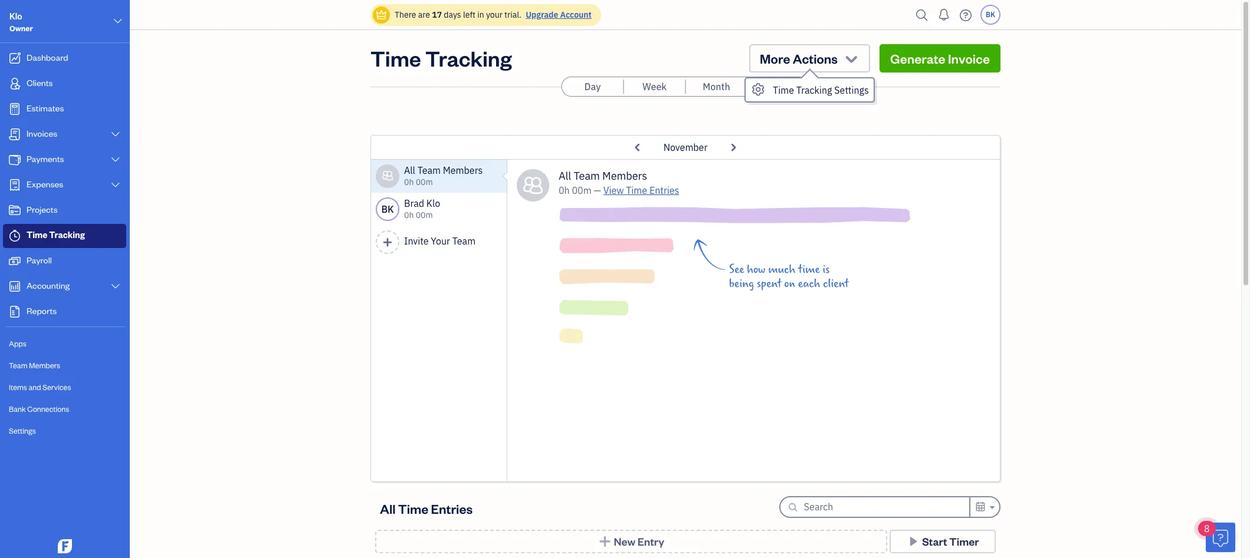 Task type: vqa. For each thing, say whether or not it's contained in the screenshot.
Start Timer button
yes



Task type: locate. For each thing, give the bounding box(es) containing it.
all inside all team members 0h 00m
[[404, 165, 415, 176]]

timer
[[950, 535, 979, 549]]

klo owner
[[9, 11, 33, 33]]

time tracking inside 'link'
[[27, 230, 85, 241]]

1 horizontal spatial bk
[[986, 10, 996, 19]]

accounting
[[27, 280, 70, 292]]

time
[[371, 44, 421, 72], [773, 84, 794, 96], [626, 185, 648, 197], [27, 230, 47, 241], [398, 501, 429, 517]]

entries
[[650, 185, 680, 197], [431, 501, 473, 517]]

3 chevron large down image from the top
[[110, 181, 121, 190]]

chevron large down image for expenses
[[110, 181, 121, 190]]

0 vertical spatial tracking
[[426, 44, 512, 72]]

projects
[[27, 204, 58, 215]]

1 horizontal spatial all
[[404, 165, 415, 176]]

generate
[[891, 50, 946, 67]]

time tracking down 17
[[371, 44, 512, 72]]

settings link
[[3, 421, 126, 442]]

reports link
[[3, 300, 126, 325]]

all inside 'all team members 0h 00m — view time entries'
[[559, 169, 572, 183]]

chevron large down image down invoices link
[[110, 155, 121, 165]]

spent
[[757, 277, 782, 291]]

0h
[[404, 177, 414, 188], [559, 185, 570, 197], [404, 210, 414, 221]]

1 vertical spatial settings
[[9, 427, 36, 436]]

your
[[431, 236, 450, 247]]

tracking down the left
[[426, 44, 512, 72]]

view
[[604, 185, 624, 197]]

time
[[799, 263, 820, 277]]

invite your team
[[404, 236, 476, 247]]

0 vertical spatial entries
[[650, 185, 680, 197]]

0 horizontal spatial all
[[380, 501, 396, 517]]

actions
[[793, 50, 838, 67]]

invoices
[[27, 128, 57, 139]]

time tracking down projects link
[[27, 230, 85, 241]]

members for all team members 0h 00m
[[443, 165, 483, 176]]

0h up brad
[[404, 177, 414, 188]]

2 chevron large down image from the top
[[110, 155, 121, 165]]

generate invoice button
[[880, 44, 1001, 73]]

play image
[[907, 537, 921, 548]]

klo
[[9, 11, 22, 22], [427, 198, 441, 210]]

your
[[486, 9, 503, 20]]

4 chevron large down image from the top
[[110, 282, 121, 292]]

week link
[[624, 77, 686, 96]]

0 horizontal spatial settings
[[9, 427, 36, 436]]

expense image
[[8, 179, 22, 191]]

1 horizontal spatial settings
[[835, 84, 869, 96]]

0h left '—'
[[559, 185, 570, 197]]

00m up brad
[[416, 177, 433, 188]]

members inside all team members 0h 00m
[[443, 165, 483, 176]]

plus image
[[382, 237, 393, 248]]

2 vertical spatial tracking
[[49, 230, 85, 241]]

november
[[664, 142, 708, 153]]

team right your
[[453, 236, 476, 247]]

1 vertical spatial bk
[[382, 204, 394, 215]]

tracking
[[426, 44, 512, 72], [797, 84, 833, 96], [49, 230, 85, 241]]

team up brad
[[418, 165, 441, 176]]

members for all team members 0h 00m — view time entries
[[603, 169, 647, 183]]

2 horizontal spatial tracking
[[797, 84, 833, 96]]

time tracking settings link
[[746, 79, 874, 102]]

entries inside 'all team members 0h 00m — view time entries'
[[650, 185, 680, 197]]

team members link
[[3, 356, 126, 377]]

klo inside brad klo 0h 00m
[[427, 198, 441, 210]]

0h inside 'all team members 0h 00m — view time entries'
[[559, 185, 570, 197]]

see how much time is being spent on each client
[[730, 263, 849, 291]]

all for all team members 0h 00m — view time entries
[[559, 169, 572, 183]]

1 horizontal spatial entries
[[650, 185, 680, 197]]

connections
[[27, 405, 69, 414]]

0h down brad
[[404, 210, 414, 221]]

0 horizontal spatial klo
[[9, 11, 22, 22]]

0h inside all team members 0h 00m
[[404, 177, 414, 188]]

members
[[443, 165, 483, 176], [603, 169, 647, 183], [29, 361, 60, 371]]

1 horizontal spatial members
[[443, 165, 483, 176]]

0 vertical spatial settings
[[835, 84, 869, 96]]

crown image
[[375, 9, 388, 21]]

0 horizontal spatial time tracking
[[27, 230, 85, 241]]

all for all team members 0h 00m
[[404, 165, 415, 176]]

chevron large down image inside accounting link
[[110, 282, 121, 292]]

2 horizontal spatial members
[[603, 169, 647, 183]]

estimates link
[[3, 97, 126, 122]]

team up items
[[9, 361, 27, 371]]

on
[[785, 277, 796, 291]]

0h inside brad klo 0h 00m
[[404, 210, 414, 221]]

2 horizontal spatial all
[[559, 169, 572, 183]]

chevron large down image down payroll link
[[110, 282, 121, 292]]

members inside 'all team members 0h 00m — view time entries'
[[603, 169, 647, 183]]

chevrondown image
[[844, 50, 860, 67]]

klo right brad
[[427, 198, 441, 210]]

time tracking settings
[[773, 84, 869, 96]]

8 button
[[1199, 522, 1236, 553]]

00m inside 'all team members 0h 00m — view time entries'
[[572, 185, 592, 197]]

time tracking
[[371, 44, 512, 72], [27, 230, 85, 241]]

1 vertical spatial klo
[[427, 198, 441, 210]]

main element
[[0, 0, 159, 559]]

00m inside all team members 0h 00m
[[416, 177, 433, 188]]

1 vertical spatial time tracking
[[27, 230, 85, 241]]

chevron large down image down 'estimates' link
[[110, 130, 121, 139]]

more actions
[[760, 50, 838, 67]]

00m
[[416, 177, 433, 188], [572, 185, 592, 197], [416, 210, 433, 221]]

bk
[[986, 10, 996, 19], [382, 204, 394, 215]]

1 horizontal spatial klo
[[427, 198, 441, 210]]

is
[[823, 263, 830, 277]]

0 vertical spatial klo
[[9, 11, 22, 22]]

settings down chevrondown icon
[[835, 84, 869, 96]]

estimates
[[27, 103, 64, 114]]

plus image
[[598, 537, 612, 548]]

team inside all team members 0h 00m
[[418, 165, 441, 176]]

—
[[594, 185, 601, 197]]

settings down bank
[[9, 427, 36, 436]]

all
[[404, 165, 415, 176], [559, 169, 572, 183], [380, 501, 396, 517]]

1 chevron large down image from the top
[[110, 130, 121, 139]]

1 horizontal spatial time tracking
[[371, 44, 512, 72]]

tracking down actions
[[797, 84, 833, 96]]

project image
[[8, 205, 22, 217]]

chevron large down image for payments
[[110, 155, 121, 165]]

team
[[418, 165, 441, 176], [574, 169, 600, 183], [453, 236, 476, 247], [9, 361, 27, 371]]

entry
[[638, 535, 665, 549]]

invoice image
[[8, 129, 22, 140]]

0 horizontal spatial tracking
[[49, 230, 85, 241]]

chevron large down image
[[112, 14, 123, 28]]

go to help image
[[957, 6, 976, 24]]

members inside team members link
[[29, 361, 60, 371]]

00m left '—'
[[572, 185, 592, 197]]

klo up owner
[[9, 11, 22, 22]]

chevron large down image
[[110, 130, 121, 139], [110, 155, 121, 165], [110, 181, 121, 190], [110, 282, 121, 292]]

00m down brad
[[416, 210, 433, 221]]

payments
[[27, 153, 64, 165]]

bk inside dropdown button
[[986, 10, 996, 19]]

start timer button
[[890, 531, 996, 554]]

17
[[432, 9, 442, 20]]

invoice
[[948, 50, 990, 67]]

tracking down projects link
[[49, 230, 85, 241]]

0 vertical spatial bk
[[986, 10, 996, 19]]

0 horizontal spatial entries
[[431, 501, 473, 517]]

0 horizontal spatial bk
[[382, 204, 394, 215]]

month link
[[686, 77, 748, 96]]

money image
[[8, 256, 22, 267]]

bk right the go to help image
[[986, 10, 996, 19]]

time tracking link
[[3, 224, 126, 248]]

calendar image
[[976, 501, 986, 515]]

all team members 0h 00m
[[404, 165, 483, 188]]

payroll
[[27, 255, 52, 266]]

payment image
[[8, 154, 22, 166]]

chevron large down image down payments link
[[110, 181, 121, 190]]

there are 17 days left in your trial. upgrade account
[[395, 9, 592, 20]]

payments link
[[3, 148, 126, 172]]

brad klo 0h 00m
[[404, 198, 441, 221]]

being
[[730, 277, 754, 291]]

00m for all team members 0h 00m — view time entries
[[572, 185, 592, 197]]

new
[[614, 535, 636, 549]]

start
[[923, 535, 948, 549]]

0h for all team members 0h 00m
[[404, 177, 414, 188]]

settings
[[835, 84, 869, 96], [9, 427, 36, 436]]

notifications image
[[935, 3, 954, 27]]

team up '—'
[[574, 169, 600, 183]]

items and services
[[9, 383, 71, 393]]

0 horizontal spatial members
[[29, 361, 60, 371]]

chevron large down image for invoices
[[110, 130, 121, 139]]

start timer
[[923, 535, 979, 549]]

bk left brad
[[382, 204, 394, 215]]



Task type: describe. For each thing, give the bounding box(es) containing it.
tracking inside 'link'
[[49, 230, 85, 241]]

days
[[444, 9, 461, 20]]

dashboard image
[[8, 53, 22, 64]]

resource center badge image
[[1206, 524, 1236, 553]]

expenses
[[27, 179, 63, 190]]

each
[[798, 277, 821, 291]]

1 horizontal spatial tracking
[[426, 44, 512, 72]]

brad
[[404, 198, 424, 210]]

left
[[463, 9, 476, 20]]

chart image
[[8, 281, 22, 293]]

0h for all team members 0h 00m — view time entries
[[559, 185, 570, 197]]

dashboard link
[[3, 47, 126, 71]]

in
[[478, 9, 484, 20]]

day link
[[562, 77, 624, 96]]

all time entries
[[380, 501, 473, 517]]

previous month image
[[630, 138, 646, 157]]

apps link
[[3, 334, 126, 355]]

day
[[585, 81, 601, 93]]

1 vertical spatial tracking
[[797, 84, 833, 96]]

owner
[[9, 24, 33, 33]]

clients
[[27, 77, 53, 89]]

much
[[769, 263, 796, 277]]

services
[[43, 383, 71, 393]]

caretdown image
[[989, 501, 995, 515]]

more actions button
[[750, 44, 871, 73]]

team inside 'all team members 0h 00m — view time entries'
[[574, 169, 600, 183]]

account
[[560, 9, 592, 20]]

settings inside main element
[[9, 427, 36, 436]]

week
[[643, 81, 667, 93]]

bank connections link
[[3, 400, 126, 420]]

are
[[418, 9, 430, 20]]

new entry
[[614, 535, 665, 549]]

00m for all team members 0h 00m
[[416, 177, 433, 188]]

upgrade
[[526, 9, 559, 20]]

view time entries button
[[604, 184, 680, 198]]

bk button
[[981, 5, 1001, 25]]

timer image
[[8, 230, 22, 242]]

freshbooks image
[[55, 540, 74, 554]]

invite your team button
[[371, 226, 508, 259]]

apps
[[9, 339, 26, 349]]

month
[[703, 81, 731, 93]]

team members
[[9, 361, 60, 371]]

see
[[730, 263, 745, 277]]

team inside main element
[[9, 361, 27, 371]]

all team members 0h 00m — view time entries
[[559, 169, 680, 197]]

bank
[[9, 405, 26, 414]]

accounting link
[[3, 275, 126, 299]]

dashboard
[[27, 52, 68, 63]]

all for all time entries
[[380, 501, 396, 517]]

invoices link
[[3, 123, 126, 147]]

klo inside klo owner
[[9, 11, 22, 22]]

trial.
[[505, 9, 522, 20]]

bank connections
[[9, 405, 69, 414]]

00m inside brad klo 0h 00m
[[416, 210, 433, 221]]

generate invoice
[[891, 50, 990, 67]]

client
[[824, 277, 849, 291]]

report image
[[8, 306, 22, 318]]

invite
[[404, 236, 429, 247]]

and
[[29, 383, 41, 393]]

chevron large down image for accounting
[[110, 282, 121, 292]]

Search text field
[[804, 498, 970, 517]]

client image
[[8, 78, 22, 90]]

search image
[[913, 6, 932, 24]]

clients link
[[3, 72, 126, 96]]

0 vertical spatial time tracking
[[371, 44, 512, 72]]

items and services link
[[3, 378, 126, 398]]

8
[[1205, 524, 1210, 535]]

how
[[747, 263, 766, 277]]

projects link
[[3, 199, 126, 223]]

expenses link
[[3, 174, 126, 198]]

new entry button
[[375, 531, 888, 554]]

team inside button
[[453, 236, 476, 247]]

1 vertical spatial entries
[[431, 501, 473, 517]]

next month image
[[726, 138, 741, 157]]

more
[[760, 50, 791, 67]]

upgrade account link
[[524, 9, 592, 20]]

time inside 'link'
[[27, 230, 47, 241]]

time inside 'all team members 0h 00m — view time entries'
[[626, 185, 648, 197]]

there
[[395, 9, 416, 20]]

estimate image
[[8, 103, 22, 115]]

items
[[9, 383, 27, 393]]

reports
[[27, 306, 57, 317]]

users image
[[382, 169, 394, 184]]

payroll link
[[3, 250, 126, 274]]



